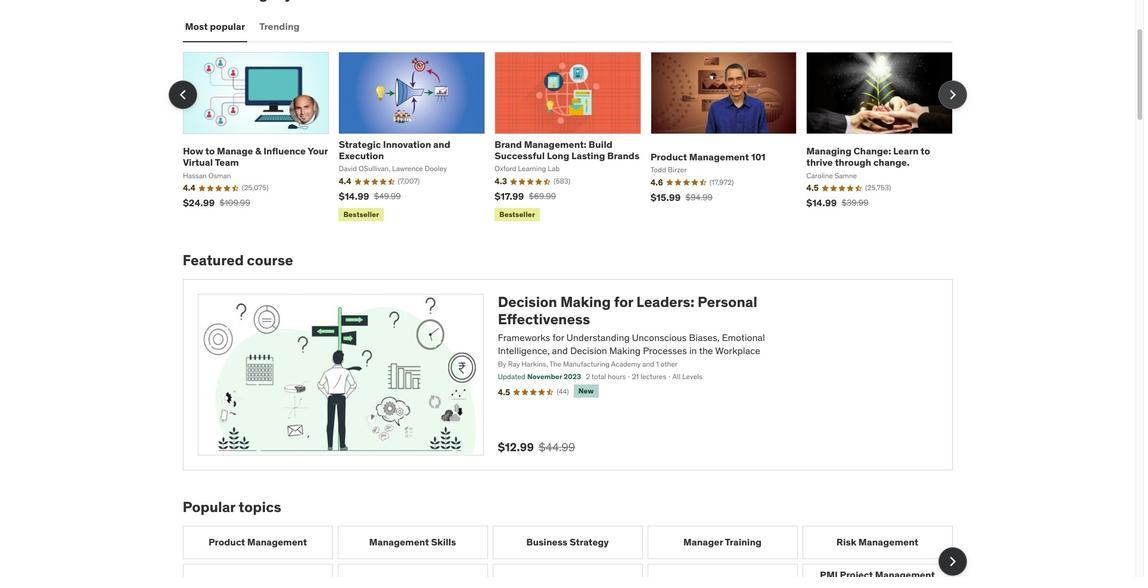 Task type: vqa. For each thing, say whether or not it's contained in the screenshot.
(44)
yes



Task type: describe. For each thing, give the bounding box(es) containing it.
2 horizontal spatial and
[[643, 360, 655, 369]]

hours
[[608, 372, 626, 381]]

manager
[[684, 536, 723, 548]]

business strategy
[[527, 536, 609, 548]]

101
[[752, 151, 766, 163]]

total
[[592, 372, 606, 381]]

brand management: build successful long lasting brands link
[[495, 138, 640, 162]]

most
[[185, 20, 208, 32]]

$12.99
[[498, 440, 534, 454]]

change:
[[854, 145, 892, 157]]

0 vertical spatial making
[[561, 293, 611, 311]]

manufacturing
[[563, 360, 610, 369]]

1 vertical spatial and
[[552, 345, 568, 357]]

how to manage & influence your virtual team link
[[183, 145, 328, 168]]

successful
[[495, 150, 545, 162]]

business
[[527, 536, 568, 548]]

4.5
[[498, 387, 511, 398]]

the
[[699, 345, 714, 357]]

product management
[[209, 536, 307, 548]]

emotional
[[722, 331, 765, 343]]

product management link
[[183, 526, 333, 559]]

how
[[183, 145, 203, 157]]

manager training
[[684, 536, 762, 548]]

(44)
[[557, 387, 569, 396]]

carousel element containing product management
[[183, 526, 967, 577]]

biases,
[[689, 331, 720, 343]]

previous image
[[173, 85, 192, 104]]

topics
[[239, 498, 281, 516]]

the
[[550, 360, 562, 369]]

academy
[[612, 360, 641, 369]]

influence
[[264, 145, 306, 157]]

featured
[[183, 251, 244, 270]]

updated november 2023
[[498, 372, 581, 381]]

most popular button
[[183, 12, 248, 41]]

0 horizontal spatial decision
[[498, 293, 558, 311]]

trending button
[[257, 12, 302, 41]]

effectiveness
[[498, 310, 591, 328]]

processes
[[643, 345, 687, 357]]

managing change:  learn to thrive through change. link
[[807, 145, 931, 168]]

management for product management
[[247, 536, 307, 548]]

your
[[308, 145, 328, 157]]

understanding
[[567, 331, 630, 343]]

1 vertical spatial for
[[553, 331, 564, 343]]

2
[[586, 372, 590, 381]]

decision making for leaders: personal effectiveness frameworks for understanding unconscious biases, emotional intelligence, and decision making processes in the workplace by ray harkins, the manufacturing academy and 1 other
[[498, 293, 765, 369]]

in
[[690, 345, 697, 357]]

innovation
[[383, 138, 431, 150]]

ray
[[508, 360, 520, 369]]

leaders:
[[637, 293, 695, 311]]

intelligence,
[[498, 345, 550, 357]]

product management 101 link
[[651, 151, 766, 163]]

by
[[498, 360, 507, 369]]

popular topics
[[183, 498, 281, 516]]

workplace
[[716, 345, 761, 357]]

november
[[527, 372, 562, 381]]

management for risk management
[[859, 536, 919, 548]]

featured course
[[183, 251, 293, 270]]

build
[[589, 138, 613, 150]]

managing change:  learn to thrive through change.
[[807, 145, 931, 168]]

product for product management 101
[[651, 151, 687, 163]]

product for product management
[[209, 536, 245, 548]]



Task type: locate. For each thing, give the bounding box(es) containing it.
management down topics
[[247, 536, 307, 548]]

risk management
[[837, 536, 919, 548]]

1 vertical spatial making
[[610, 345, 641, 357]]

through
[[835, 156, 872, 168]]

manager training link
[[648, 526, 798, 559]]

$44.99
[[539, 440, 576, 454]]

brand
[[495, 138, 522, 150]]

for
[[614, 293, 634, 311], [553, 331, 564, 343]]

and right the innovation
[[434, 138, 451, 150]]

1 vertical spatial decision
[[571, 345, 607, 357]]

carousel element containing strategic innovation and execution
[[168, 52, 967, 224]]

strategic innovation and execution link
[[339, 138, 451, 162]]

personal
[[698, 293, 758, 311]]

2 total hours
[[586, 372, 626, 381]]

product
[[651, 151, 687, 163], [209, 536, 245, 548]]

for down effectiveness
[[553, 331, 564, 343]]

frameworks
[[498, 331, 551, 343]]

brands
[[608, 150, 640, 162]]

and left 1
[[643, 360, 655, 369]]

to inside managing change:  learn to thrive through change.
[[921, 145, 931, 157]]

decision
[[498, 293, 558, 311], [571, 345, 607, 357]]

management left skills
[[369, 536, 429, 548]]

lasting
[[572, 150, 606, 162]]

1 to from the left
[[205, 145, 215, 157]]

0 horizontal spatial for
[[553, 331, 564, 343]]

1 vertical spatial product
[[209, 536, 245, 548]]

how to manage & influence your virtual team
[[183, 145, 328, 168]]

1 horizontal spatial product
[[651, 151, 687, 163]]

to
[[205, 145, 215, 157], [921, 145, 931, 157]]

most popular
[[185, 20, 245, 32]]

$12.99 $44.99
[[498, 440, 576, 454]]

0 horizontal spatial product
[[209, 536, 245, 548]]

learn
[[894, 145, 919, 157]]

course
[[247, 251, 293, 270]]

and
[[434, 138, 451, 150], [552, 345, 568, 357], [643, 360, 655, 369]]

popular
[[210, 20, 245, 32]]

risk
[[837, 536, 857, 548]]

1
[[656, 360, 659, 369]]

management right risk
[[859, 536, 919, 548]]

thrive
[[807, 156, 833, 168]]

0 horizontal spatial and
[[434, 138, 451, 150]]

all
[[673, 372, 681, 381]]

management skills link
[[338, 526, 488, 559]]

strategic innovation and execution
[[339, 138, 451, 162]]

new
[[579, 386, 594, 395]]

21 lectures
[[632, 372, 667, 381]]

0 vertical spatial decision
[[498, 293, 558, 311]]

0 vertical spatial carousel element
[[168, 52, 967, 224]]

0 vertical spatial for
[[614, 293, 634, 311]]

decision up manufacturing
[[571, 345, 607, 357]]

1 next image from the top
[[944, 85, 963, 104]]

trending
[[260, 20, 300, 32]]

product management 101
[[651, 151, 766, 163]]

unconscious
[[632, 331, 687, 343]]

virtual
[[183, 156, 213, 168]]

making up academy
[[610, 345, 641, 357]]

1 horizontal spatial to
[[921, 145, 931, 157]]

product right brands
[[651, 151, 687, 163]]

management left 101
[[690, 151, 749, 163]]

0 horizontal spatial to
[[205, 145, 215, 157]]

change.
[[874, 156, 910, 168]]

strategy
[[570, 536, 609, 548]]

all levels
[[673, 372, 703, 381]]

for left leaders:
[[614, 293, 634, 311]]

&
[[255, 145, 261, 157]]

decision up the frameworks
[[498, 293, 558, 311]]

0 vertical spatial next image
[[944, 85, 963, 104]]

updated
[[498, 372, 526, 381]]

1 vertical spatial carousel element
[[183, 526, 967, 577]]

1 horizontal spatial decision
[[571, 345, 607, 357]]

1 vertical spatial next image
[[944, 552, 963, 571]]

and up the
[[552, 345, 568, 357]]

21
[[632, 372, 639, 381]]

management skills
[[369, 536, 456, 548]]

team
[[215, 156, 239, 168]]

execution
[[339, 150, 384, 162]]

0 vertical spatial and
[[434, 138, 451, 150]]

other
[[661, 360, 678, 369]]

1 horizontal spatial for
[[614, 293, 634, 311]]

harkins,
[[522, 360, 548, 369]]

0 vertical spatial product
[[651, 151, 687, 163]]

popular
[[183, 498, 236, 516]]

business strategy link
[[493, 526, 643, 559]]

skills
[[431, 536, 456, 548]]

to right learn
[[921, 145, 931, 157]]

product down popular topics
[[209, 536, 245, 548]]

next image
[[944, 85, 963, 104], [944, 552, 963, 571]]

2023
[[564, 372, 581, 381]]

levels
[[683, 372, 703, 381]]

1 horizontal spatial and
[[552, 345, 568, 357]]

management
[[690, 151, 749, 163], [247, 536, 307, 548], [369, 536, 429, 548], [859, 536, 919, 548]]

long
[[547, 150, 570, 162]]

2 to from the left
[[921, 145, 931, 157]]

manage
[[217, 145, 253, 157]]

2 vertical spatial and
[[643, 360, 655, 369]]

management for product management 101
[[690, 151, 749, 163]]

2 next image from the top
[[944, 552, 963, 571]]

to inside how to manage & influence your virtual team
[[205, 145, 215, 157]]

to right how
[[205, 145, 215, 157]]

risk management link
[[803, 526, 953, 559]]

and inside strategic innovation and execution
[[434, 138, 451, 150]]

brand management: build successful long lasting brands
[[495, 138, 640, 162]]

training
[[725, 536, 762, 548]]

making
[[561, 293, 611, 311], [610, 345, 641, 357]]

management:
[[524, 138, 587, 150]]

making up understanding
[[561, 293, 611, 311]]

carousel element
[[168, 52, 967, 224], [183, 526, 967, 577]]

strategic
[[339, 138, 381, 150]]

managing
[[807, 145, 852, 157]]



